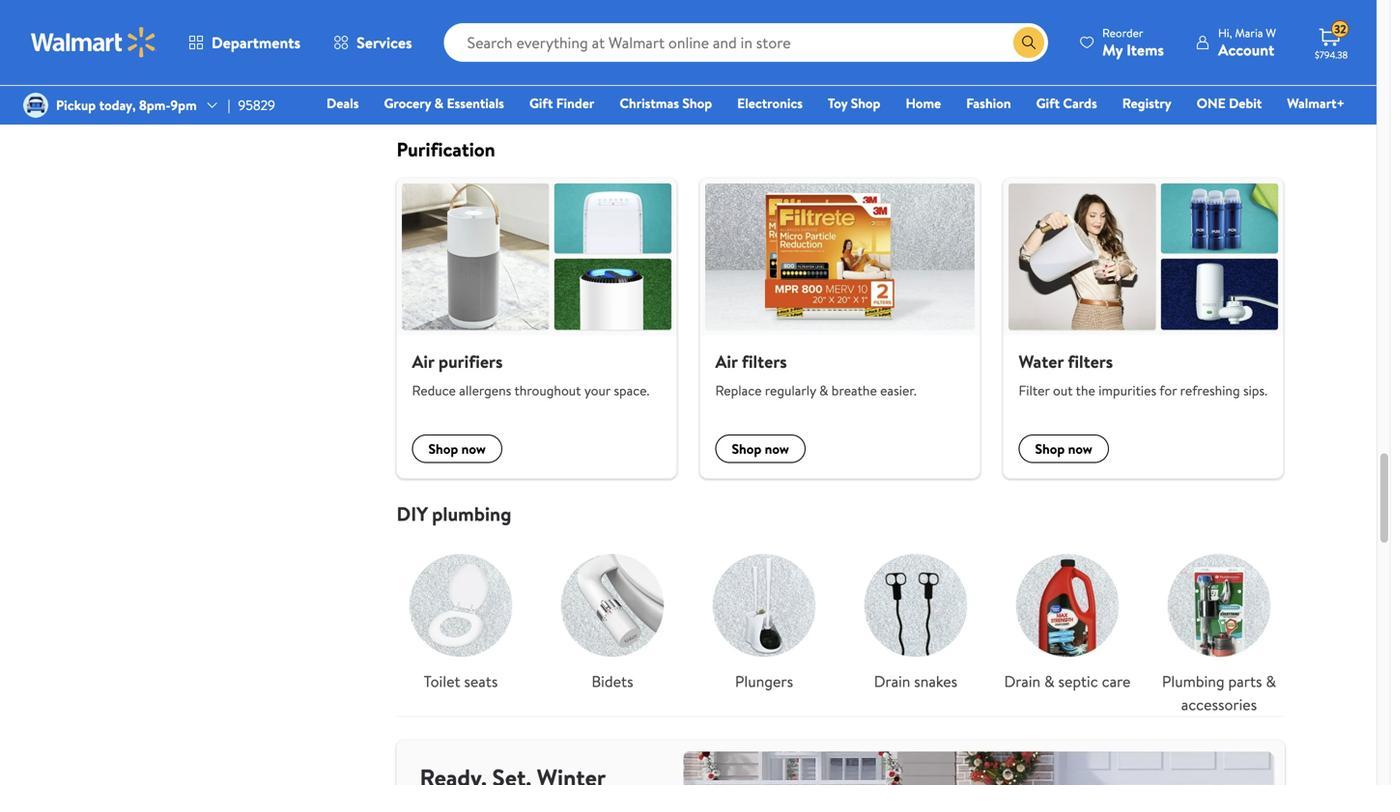 Task type: describe. For each thing, give the bounding box(es) containing it.
christmas shop
[[620, 94, 712, 113]]

fashion link
[[958, 93, 1020, 114]]

plumbing parts & accessories
[[1163, 671, 1277, 716]]

home link
[[897, 93, 950, 114]]

grocery
[[384, 94, 431, 113]]

drain & septic care
[[1005, 671, 1131, 693]]

air for air filters
[[716, 350, 738, 374]]

toilet seats
[[424, 671, 498, 693]]

home
[[906, 94, 942, 113]]

fashion
[[967, 94, 1012, 113]]

toilet
[[424, 671, 461, 693]]

plumbing
[[432, 501, 512, 528]]

departments button
[[172, 19, 317, 66]]

shop right 'christmas'
[[683, 94, 712, 113]]

toilet seats link
[[397, 542, 525, 694]]

registry link
[[1114, 93, 1181, 114]]

shop now for water filters
[[1036, 440, 1093, 459]]

diy plumbing
[[397, 501, 512, 528]]

9pm
[[171, 96, 197, 114]]

account
[[1219, 39, 1275, 60]]

list for diy plumbing
[[385, 526, 1296, 717]]

Search search field
[[444, 23, 1049, 62]]

groceries for pickup & delivery. make your weekly shopping easy peasy. see eligible items. image
[[412, 0, 1269, 100]]

reorder my items
[[1103, 25, 1165, 60]]

groceries for pickup & delivery
[[623, 13, 936, 46]]

Walmart Site-Wide search field
[[444, 23, 1049, 62]]

christmas
[[620, 94, 680, 113]]

plumbing parts & accessories link
[[1156, 542, 1284, 717]]

& inside air filters replace regularly & breathe easier.
[[820, 381, 829, 400]]

shopping
[[833, 46, 894, 67]]

search icon image
[[1022, 35, 1037, 50]]

your inside air purifiers reduce allergens throughout your space.
[[585, 381, 611, 400]]

shop inside the air filters list item
[[732, 440, 762, 459]]

breathe
[[832, 381, 877, 400]]

plumbing
[[1163, 671, 1225, 693]]

shop now for air filters
[[732, 440, 790, 459]]

bidets link
[[549, 542, 677, 694]]

care
[[1102, 671, 1131, 693]]

gift finder
[[530, 94, 595, 113]]

air purifiers list item
[[385, 178, 689, 479]]

gift for gift finder
[[530, 94, 553, 113]]

| for |
[[951, 22, 955, 43]]

make your weekly shopping easy peasy.
[[711, 46, 970, 67]]

walmart image
[[31, 27, 157, 58]]

plungers
[[735, 671, 794, 693]]

peasy.
[[930, 46, 970, 67]]

grocery & essentials
[[384, 94, 505, 113]]

one debit link
[[1189, 93, 1271, 114]]

purification
[[397, 136, 496, 163]]

grocery & essentials link
[[376, 93, 513, 114]]

w
[[1267, 25, 1277, 41]]

hi,
[[1219, 25, 1233, 41]]

make
[[711, 46, 746, 67]]

& right grocery
[[435, 94, 444, 113]]

one
[[1197, 94, 1226, 113]]

hi, maria w account
[[1219, 25, 1277, 60]]

shop inside 'air purifiers' list item
[[429, 440, 458, 459]]

refreshing
[[1181, 381, 1241, 400]]

gift finder link
[[521, 93, 603, 114]]

sips.
[[1244, 381, 1268, 400]]

one debit
[[1197, 94, 1263, 113]]

drain snakes link
[[852, 542, 981, 694]]

parts
[[1229, 671, 1263, 693]]

christmas shop link
[[611, 93, 721, 114]]

replace
[[716, 381, 762, 400]]

drain for drain & septic care
[[1005, 671, 1041, 693]]

bidets
[[592, 671, 634, 693]]

plungers link
[[700, 542, 829, 694]]

space.
[[614, 381, 650, 400]]

filter
[[1019, 381, 1050, 400]]

deals
[[327, 94, 359, 113]]

easy
[[897, 46, 926, 67]]

walmart+
[[1288, 94, 1345, 113]]

registry
[[1123, 94, 1172, 113]]

now inside "link"
[[1007, 22, 1035, 43]]

shop now link
[[970, 22, 1035, 45]]

gift cards link
[[1028, 93, 1106, 114]]

out
[[1054, 381, 1073, 400]]

maria
[[1236, 25, 1264, 41]]

gift for gift cards
[[1037, 94, 1060, 113]]

cards
[[1064, 94, 1098, 113]]



Task type: locate. For each thing, give the bounding box(es) containing it.
1 vertical spatial list
[[385, 526, 1296, 717]]

pickup
[[761, 13, 829, 46]]

list
[[385, 178, 1296, 479], [385, 526, 1296, 717]]

0 horizontal spatial |
[[228, 96, 231, 114]]

2 filters from the left
[[1068, 350, 1114, 374]]

regularly
[[765, 381, 817, 400]]

deals link
[[318, 93, 368, 114]]

& right parts
[[1267, 671, 1277, 693]]

filters for air filters
[[742, 350, 788, 374]]

filters up the 'replace'
[[742, 350, 788, 374]]

2 drain from the left
[[1005, 671, 1041, 693]]

now down 'allergens'
[[462, 440, 486, 459]]

32
[[1335, 21, 1347, 37]]

now inside the air filters list item
[[765, 440, 790, 459]]

shop up peasy.
[[970, 22, 1004, 43]]

8pm-
[[139, 96, 171, 114]]

accessories
[[1182, 695, 1258, 716]]

0 horizontal spatial gift
[[530, 94, 553, 113]]

my
[[1103, 39, 1123, 60]]

shop now for air purifiers
[[429, 440, 486, 459]]

electronics link
[[729, 93, 812, 114]]

services button
[[317, 19, 429, 66]]

1 vertical spatial |
[[228, 96, 231, 114]]

list for purification
[[385, 178, 1296, 479]]

1 list from the top
[[385, 178, 1296, 479]]

1 drain from the left
[[875, 671, 911, 693]]

your
[[750, 46, 780, 67], [585, 381, 611, 400]]

air filters list item
[[689, 178, 992, 479]]

gift
[[530, 94, 553, 113], [1037, 94, 1060, 113]]

departments
[[212, 32, 301, 53]]

allergens
[[459, 381, 512, 400]]

water
[[1019, 350, 1064, 374]]

air up the 'replace'
[[716, 350, 738, 374]]

pickup
[[56, 96, 96, 114]]

filters for water filters
[[1068, 350, 1114, 374]]

reduce
[[412, 381, 456, 400]]

0 horizontal spatial drain
[[875, 671, 911, 693]]

gift inside 'link'
[[530, 94, 553, 113]]

& inside plumbing parts & accessories
[[1267, 671, 1277, 693]]

snakes
[[915, 671, 958, 693]]

today,
[[99, 96, 136, 114]]

pickup today, 8pm-9pm
[[56, 96, 197, 114]]

services
[[357, 32, 412, 53]]

0 horizontal spatial filters
[[742, 350, 788, 374]]

now for air filters
[[765, 440, 790, 459]]

drain
[[875, 671, 911, 693], [1005, 671, 1041, 693]]

shop now
[[970, 22, 1035, 43], [429, 440, 486, 459], [732, 440, 790, 459], [1036, 440, 1093, 459]]

1 horizontal spatial for
[[1160, 381, 1178, 400]]

drain & septic care link
[[1004, 542, 1132, 694]]

1 horizontal spatial drain
[[1005, 671, 1041, 693]]

1 air from the left
[[412, 350, 435, 374]]

now for air purifiers
[[462, 440, 486, 459]]

filters inside air filters replace regularly & breathe easier.
[[742, 350, 788, 374]]

0 vertical spatial |
[[951, 22, 955, 43]]

drain left snakes
[[875, 671, 911, 693]]

electronics
[[738, 94, 803, 113]]

1 horizontal spatial your
[[750, 46, 780, 67]]

weekly
[[784, 46, 829, 67]]

0 horizontal spatial your
[[585, 381, 611, 400]]

delivery
[[856, 13, 936, 46]]

now down the
[[1069, 440, 1093, 459]]

easier.
[[881, 381, 917, 400]]

95829
[[238, 96, 275, 114]]

shop now down the 'reduce'
[[429, 440, 486, 459]]

$794.38
[[1316, 48, 1349, 61]]

shop inside water filters list item
[[1036, 440, 1065, 459]]

walmart+ link
[[1279, 93, 1354, 114]]

air up the 'reduce'
[[412, 350, 435, 374]]

filters
[[742, 350, 788, 374], [1068, 350, 1114, 374]]

drain left the septic
[[1005, 671, 1041, 693]]

shop down out
[[1036, 440, 1065, 459]]

2 gift from the left
[[1037, 94, 1060, 113]]

shop right toy
[[851, 94, 881, 113]]

air inside air filters replace regularly & breathe easier.
[[716, 350, 738, 374]]

now down regularly
[[765, 440, 790, 459]]

groceries
[[623, 13, 720, 46]]

2 list from the top
[[385, 526, 1296, 717]]

gift cards
[[1037, 94, 1098, 113]]

septic
[[1059, 671, 1099, 693]]

1 filters from the left
[[742, 350, 788, 374]]

shop inside "link"
[[970, 22, 1004, 43]]

 image
[[23, 93, 48, 118]]

impurities
[[1099, 381, 1157, 400]]

water filters filter out the impurities for refreshing sips.
[[1019, 350, 1268, 400]]

&
[[834, 13, 850, 46], [435, 94, 444, 113], [820, 381, 829, 400], [1045, 671, 1055, 693], [1267, 671, 1277, 693]]

water filters list item
[[992, 178, 1296, 479]]

the
[[1076, 381, 1096, 400]]

1 gift from the left
[[530, 94, 553, 113]]

1 horizontal spatial filters
[[1068, 350, 1114, 374]]

1 vertical spatial your
[[585, 381, 611, 400]]

debit
[[1230, 94, 1263, 113]]

| left 95829
[[228, 96, 231, 114]]

toy shop link
[[820, 93, 890, 114]]

list containing toilet seats
[[385, 526, 1296, 717]]

diy
[[397, 501, 428, 528]]

drain snakes
[[875, 671, 958, 693]]

filters up the
[[1068, 350, 1114, 374]]

for inside water filters filter out the impurities for refreshing sips.
[[1160, 381, 1178, 400]]

shop down the 'reduce'
[[429, 440, 458, 459]]

reorder
[[1103, 25, 1144, 41]]

now
[[1007, 22, 1035, 43], [462, 440, 486, 459], [765, 440, 790, 459], [1069, 440, 1093, 459]]

now inside water filters list item
[[1069, 440, 1093, 459]]

drain inside "link"
[[1005, 671, 1041, 693]]

1 horizontal spatial air
[[716, 350, 738, 374]]

0 horizontal spatial air
[[412, 350, 435, 374]]

shop now inside 'air purifiers' list item
[[429, 440, 486, 459]]

0 horizontal spatial for
[[725, 13, 755, 46]]

shop now inside water filters list item
[[1036, 440, 1093, 459]]

shop down the 'replace'
[[732, 440, 762, 459]]

now up fashion link
[[1007, 22, 1035, 43]]

for
[[725, 13, 755, 46], [1160, 381, 1178, 400]]

filters inside water filters filter out the impurities for refreshing sips.
[[1068, 350, 1114, 374]]

0 vertical spatial your
[[750, 46, 780, 67]]

shop now down the 'replace'
[[732, 440, 790, 459]]

essentials
[[447, 94, 505, 113]]

air for air purifiers
[[412, 350, 435, 374]]

0 vertical spatial list
[[385, 178, 1296, 479]]

& left the septic
[[1045, 671, 1055, 693]]

your right make
[[750, 46, 780, 67]]

air purifiers reduce allergens throughout your space.
[[412, 350, 650, 400]]

toy shop
[[828, 94, 881, 113]]

| for | 95829
[[228, 96, 231, 114]]

finder
[[557, 94, 595, 113]]

& right weekly
[[834, 13, 850, 46]]

0 vertical spatial for
[[725, 13, 755, 46]]

air filters replace regularly & breathe easier.
[[716, 350, 917, 400]]

seats
[[464, 671, 498, 693]]

for right impurities
[[1160, 381, 1178, 400]]

1 horizontal spatial gift
[[1037, 94, 1060, 113]]

1 horizontal spatial |
[[951, 22, 955, 43]]

toy
[[828, 94, 848, 113]]

1 vertical spatial for
[[1160, 381, 1178, 400]]

shop now up peasy.
[[970, 22, 1035, 43]]

now for water filters
[[1069, 440, 1093, 459]]

drain for drain snakes
[[875, 671, 911, 693]]

& left breathe
[[820, 381, 829, 400]]

gift left cards
[[1037, 94, 1060, 113]]

items
[[1127, 39, 1165, 60]]

throughout
[[515, 381, 581, 400]]

your left space.
[[585, 381, 611, 400]]

now inside 'air purifiers' list item
[[462, 440, 486, 459]]

shop now inside the air filters list item
[[732, 440, 790, 459]]

shop now down out
[[1036, 440, 1093, 459]]

for left pickup
[[725, 13, 755, 46]]

& inside "link"
[[1045, 671, 1055, 693]]

air inside air purifiers reduce allergens throughout your space.
[[412, 350, 435, 374]]

shop
[[970, 22, 1004, 43], [683, 94, 712, 113], [851, 94, 881, 113], [429, 440, 458, 459], [732, 440, 762, 459], [1036, 440, 1065, 459]]

| 95829
[[228, 96, 275, 114]]

2 air from the left
[[716, 350, 738, 374]]

list containing air purifiers
[[385, 178, 1296, 479]]

gift left finder
[[530, 94, 553, 113]]

| up peasy.
[[951, 22, 955, 43]]



Task type: vqa. For each thing, say whether or not it's contained in the screenshot.
3rd "Tires" from right
no



